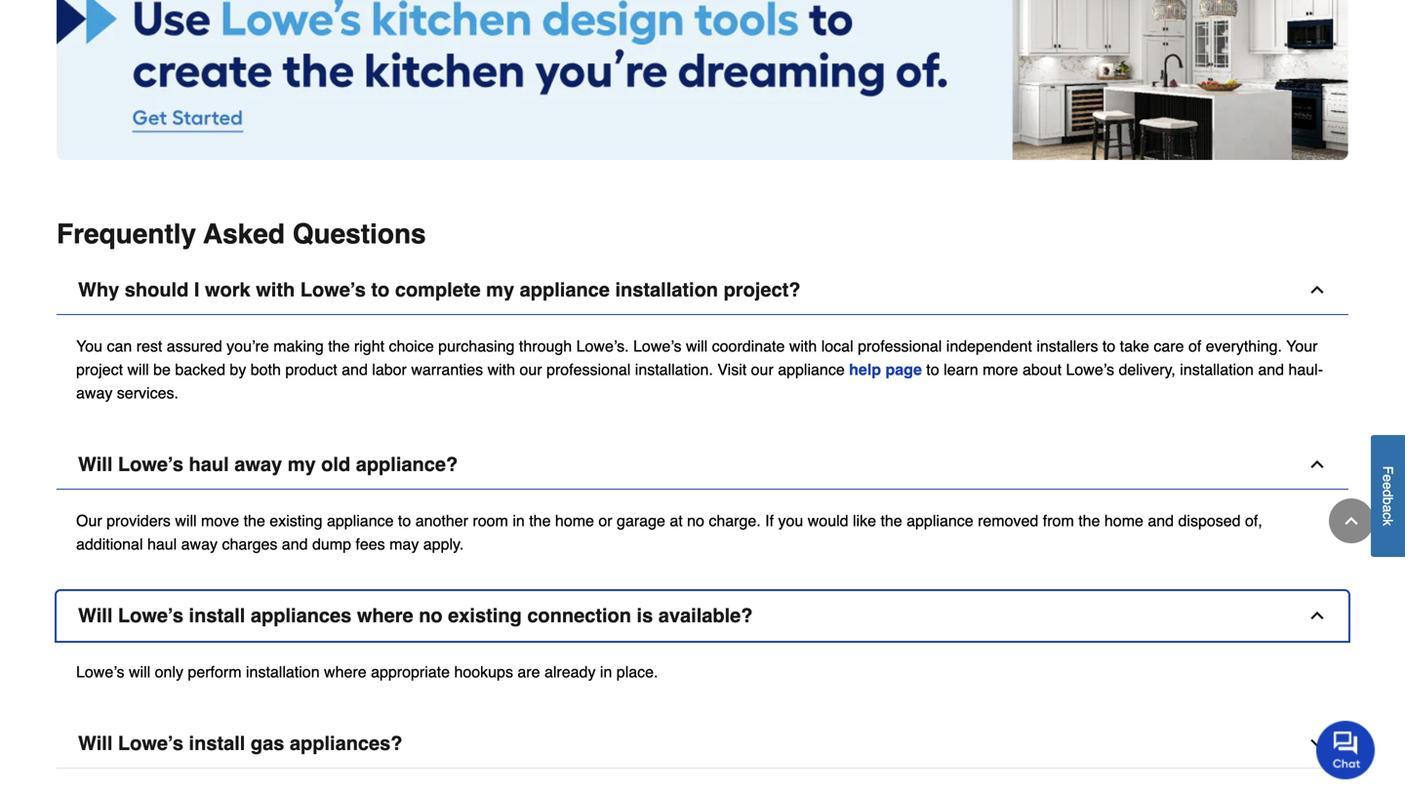 Task type: vqa. For each thing, say whether or not it's contained in the screenshot.
light fixture extension cords link
no



Task type: describe. For each thing, give the bounding box(es) containing it.
delivery,
[[1119, 361, 1176, 379]]

0 vertical spatial professional
[[858, 337, 942, 355]]

only
[[155, 663, 184, 682]]

dump
[[312, 536, 351, 554]]

d
[[1381, 490, 1397, 497]]

to inside button
[[371, 279, 390, 301]]

existing inside button
[[448, 605, 522, 627]]

both
[[251, 361, 281, 379]]

of,
[[1246, 512, 1263, 530]]

will lowe's haul away my old appliance? button
[[57, 440, 1349, 490]]

the right like
[[881, 512, 903, 530]]

choice
[[389, 337, 434, 355]]

appliance?
[[356, 454, 458, 476]]

learn
[[944, 361, 979, 379]]

another
[[416, 512, 469, 530]]

available?
[[659, 605, 753, 627]]

already
[[545, 663, 596, 682]]

lowe's will only perform installation where appropriate hookups are already in place.
[[76, 663, 659, 682]]

f e e d b a c k
[[1381, 466, 1397, 526]]

perform
[[188, 663, 242, 682]]

lowe's left only
[[76, 663, 125, 682]]

asked
[[203, 219, 285, 250]]

no inside our providers will move the existing appliance to another room in the home or garage at no charge. if you would like the appliance removed from the home and disposed of, additional haul away charges and dump fees may apply.
[[687, 512, 705, 530]]

to inside our providers will move the existing appliance to another room in the home or garage at no charge. if you would like the appliance removed from the home and disposed of, additional haul away charges and dump fees may apply.
[[398, 512, 411, 530]]

by
[[230, 361, 246, 379]]

1 horizontal spatial my
[[486, 279, 515, 301]]

help page link
[[850, 361, 922, 379]]

fees
[[356, 536, 385, 554]]

chevron up image for will lowe's haul away my old appliance?
[[1308, 455, 1328, 475]]

old
[[321, 454, 351, 476]]

and inside the to learn more about lowe's delivery, installation and haul- away services.
[[1259, 361, 1285, 379]]

appliances
[[251, 605, 352, 627]]

1 vertical spatial my
[[288, 454, 316, 476]]

haul inside button
[[189, 454, 229, 476]]

appliance left removed
[[907, 512, 974, 530]]

will left be
[[127, 361, 149, 379]]

our
[[76, 512, 102, 530]]

can
[[107, 337, 132, 355]]

and inside you can rest assured you're making the right choice purchasing through lowe's. lowe's will coordinate with local professional independent installers to take care of everything. your project will be backed by both product and labor warranties with our professional installation. visit our appliance
[[342, 361, 368, 379]]

project?
[[724, 279, 801, 301]]

appliances?
[[290, 733, 403, 755]]

at
[[670, 512, 683, 530]]

the up the charges
[[244, 512, 265, 530]]

help page
[[850, 361, 922, 379]]

why
[[78, 279, 119, 301]]

will inside our providers will move the existing appliance to another room in the home or garage at no charge. if you would like the appliance removed from the home and disposed of, additional haul away charges and dump fees may apply.
[[175, 512, 197, 530]]

lowe's down only
[[118, 733, 184, 755]]

with inside button
[[256, 279, 295, 301]]

of
[[1189, 337, 1202, 355]]

2 horizontal spatial with
[[790, 337, 817, 355]]

may
[[390, 536, 419, 554]]

rest
[[136, 337, 162, 355]]

1 vertical spatial professional
[[547, 361, 631, 379]]

where inside button
[[357, 605, 414, 627]]

lowe's.
[[577, 337, 629, 355]]

complete
[[395, 279, 481, 301]]

chat invite button image
[[1317, 721, 1377, 780]]

making
[[274, 337, 324, 355]]

installation inside the to learn more about lowe's delivery, installation and haul- away services.
[[1181, 361, 1254, 379]]

you're
[[227, 337, 269, 355]]

labor
[[372, 361, 407, 379]]

move
[[201, 512, 239, 530]]

you can rest assured you're making the right choice purchasing through lowe's. lowe's will coordinate with local professional independent installers to take care of everything. your project will be backed by both product and labor warranties with our professional installation. visit our appliance
[[76, 337, 1319, 379]]

will lowe's install appliances where no existing connection is available?
[[78, 605, 753, 627]]

charges
[[222, 536, 278, 554]]

would
[[808, 512, 849, 530]]

away inside button
[[235, 454, 282, 476]]

will up installation.
[[686, 337, 708, 355]]

appliance inside you can rest assured you're making the right choice purchasing through lowe's. lowe's will coordinate with local professional independent installers to take care of everything. your project will be backed by both product and labor warranties with our professional installation. visit our appliance
[[778, 361, 845, 379]]

purchasing
[[439, 337, 515, 355]]

page
[[886, 361, 922, 379]]

in for appliance?
[[513, 512, 525, 530]]

1 e from the top
[[1381, 475, 1397, 482]]

will lowe's install gas appliances?
[[78, 733, 403, 755]]

away inside our providers will move the existing appliance to another room in the home or garage at no charge. if you would like the appliance removed from the home and disposed of, additional haul away charges and dump fees may apply.
[[181, 536, 218, 554]]

existing inside our providers will move the existing appliance to another room in the home or garage at no charge. if you would like the appliance removed from the home and disposed of, additional haul away charges and dump fees may apply.
[[270, 512, 323, 530]]

everything.
[[1206, 337, 1283, 355]]

and left dump
[[282, 536, 308, 554]]

2 home from the left
[[1105, 512, 1144, 530]]

1 vertical spatial where
[[324, 663, 367, 682]]

install for gas
[[189, 733, 245, 755]]

your
[[1287, 337, 1319, 355]]

will lowe's install gas appliances? button
[[57, 720, 1349, 769]]

project
[[76, 361, 123, 379]]

installation.
[[635, 361, 714, 379]]

are
[[518, 663, 540, 682]]

if
[[766, 512, 774, 530]]

warranties
[[411, 361, 483, 379]]

you
[[779, 512, 804, 530]]

b
[[1381, 497, 1397, 505]]

will lowe's install appliances where no existing connection is available? button
[[57, 592, 1349, 642]]

f
[[1381, 466, 1397, 475]]

2 our from the left
[[751, 361, 774, 379]]

removed
[[978, 512, 1039, 530]]

questions
[[293, 219, 426, 250]]

like
[[853, 512, 877, 530]]

installation inside button
[[616, 279, 719, 301]]

gas
[[251, 733, 284, 755]]

f e e d b a c k button
[[1372, 435, 1406, 557]]

backed
[[175, 361, 226, 379]]

you
[[76, 337, 103, 355]]

frequently asked questions
[[57, 219, 426, 250]]

appliance up fees
[[327, 512, 394, 530]]



Task type: locate. For each thing, give the bounding box(es) containing it.
the inside you can rest assured you're making the right choice purchasing through lowe's. lowe's will coordinate with local professional independent installers to take care of everything. your project will be backed by both product and labor warranties with our professional installation. visit our appliance
[[328, 337, 350, 355]]

my
[[486, 279, 515, 301], [288, 454, 316, 476]]

lowe's up only
[[118, 605, 184, 627]]

lowe's down questions
[[300, 279, 366, 301]]

or
[[599, 512, 613, 530]]

scroll to top element
[[1330, 499, 1375, 544]]

will for will lowe's install appliances where no existing connection is available?
[[78, 605, 113, 627]]

assured
[[167, 337, 222, 355]]

installation up you can rest assured you're making the right choice purchasing through lowe's. lowe's will coordinate with local professional independent installers to take care of everything. your project will be backed by both product and labor warranties with our professional installation. visit our appliance
[[616, 279, 719, 301]]

1 install from the top
[[189, 605, 245, 627]]

installation down 'of'
[[1181, 361, 1254, 379]]

home right from
[[1105, 512, 1144, 530]]

away up the move
[[235, 454, 282, 476]]

lowe's inside you can rest assured you're making the right choice purchasing through lowe's. lowe's will coordinate with local professional independent installers to take care of everything. your project will be backed by both product and labor warranties with our professional installation. visit our appliance
[[634, 337, 682, 355]]

install up 'perform'
[[189, 605, 245, 627]]

install for appliances
[[189, 605, 245, 627]]

and
[[342, 361, 368, 379], [1259, 361, 1285, 379], [1149, 512, 1175, 530], [282, 536, 308, 554]]

2 vertical spatial installation
[[246, 663, 320, 682]]

disposed
[[1179, 512, 1241, 530]]

0 horizontal spatial my
[[288, 454, 316, 476]]

will for will lowe's haul away my old appliance?
[[78, 454, 113, 476]]

2 install from the top
[[189, 733, 245, 755]]

professional down lowe's.
[[547, 361, 631, 379]]

my left old
[[288, 454, 316, 476]]

use lowe's kitchen design tools to create the kitchen you're dreaming of. get started. image
[[57, 0, 1349, 160]]

lowe's inside the to learn more about lowe's delivery, installation and haul- away services.
[[1067, 361, 1115, 379]]

0 horizontal spatial existing
[[270, 512, 323, 530]]

1 horizontal spatial professional
[[858, 337, 942, 355]]

1 vertical spatial chevron up image
[[1342, 512, 1362, 531]]

haul
[[189, 454, 229, 476], [147, 536, 177, 554]]

to
[[371, 279, 390, 301], [1103, 337, 1116, 355], [927, 361, 940, 379], [398, 512, 411, 530]]

0 horizontal spatial away
[[76, 384, 113, 402]]

with right the work
[[256, 279, 295, 301]]

0 vertical spatial my
[[486, 279, 515, 301]]

0 vertical spatial away
[[76, 384, 113, 402]]

0 horizontal spatial our
[[520, 361, 542, 379]]

chevron up image inside will lowe's haul away my old appliance? button
[[1308, 455, 1328, 475]]

take
[[1121, 337, 1150, 355]]

away
[[76, 384, 113, 402], [235, 454, 282, 476], [181, 536, 218, 554]]

our providers will move the existing appliance to another room in the home or garage at no charge. if you would like the appliance removed from the home and disposed of, additional haul away charges and dump fees may apply.
[[76, 512, 1263, 554]]

care
[[1154, 337, 1185, 355]]

0 vertical spatial will
[[78, 454, 113, 476]]

apply.
[[424, 536, 464, 554]]

and left haul-
[[1259, 361, 1285, 379]]

3 will from the top
[[78, 733, 113, 755]]

chevron up image
[[1308, 455, 1328, 475], [1342, 512, 1362, 531], [1308, 606, 1328, 626]]

chevron up image inside the scroll to top element
[[1342, 512, 1362, 531]]

0 vertical spatial in
[[513, 512, 525, 530]]

right
[[354, 337, 385, 355]]

k
[[1381, 519, 1397, 526]]

0 vertical spatial chevron up image
[[1308, 455, 1328, 475]]

to inside the to learn more about lowe's delivery, installation and haul- away services.
[[927, 361, 940, 379]]

a
[[1381, 505, 1397, 513]]

hookups
[[454, 663, 514, 682]]

where up lowe's will only perform installation where appropriate hookups are already in place.
[[357, 605, 414, 627]]

1 horizontal spatial away
[[181, 536, 218, 554]]

about
[[1023, 361, 1062, 379]]

2 horizontal spatial installation
[[1181, 361, 1254, 379]]

with left local
[[790, 337, 817, 355]]

where left appropriate
[[324, 663, 367, 682]]

existing up hookups
[[448, 605, 522, 627]]

professional up the page
[[858, 337, 942, 355]]

no inside button
[[419, 605, 443, 627]]

e up b
[[1381, 482, 1397, 490]]

0 horizontal spatial in
[[513, 512, 525, 530]]

with
[[256, 279, 295, 301], [790, 337, 817, 355], [488, 361, 516, 379]]

e
[[1381, 475, 1397, 482], [1381, 482, 1397, 490]]

1 vertical spatial no
[[419, 605, 443, 627]]

will left the move
[[175, 512, 197, 530]]

lowe's
[[300, 279, 366, 301], [634, 337, 682, 355], [1067, 361, 1115, 379], [118, 454, 184, 476], [118, 605, 184, 627], [76, 663, 125, 682], [118, 733, 184, 755]]

lowe's down installers
[[1067, 361, 1115, 379]]

to learn more about lowe's delivery, installation and haul- away services.
[[76, 361, 1324, 402]]

the left right
[[328, 337, 350, 355]]

i
[[194, 279, 200, 301]]

in
[[513, 512, 525, 530], [600, 663, 612, 682]]

1 vertical spatial with
[[790, 337, 817, 355]]

2 vertical spatial with
[[488, 361, 516, 379]]

product
[[285, 361, 338, 379]]

chevron up image
[[1308, 280, 1328, 300]]

frequently
[[57, 219, 196, 250]]

1 vertical spatial existing
[[448, 605, 522, 627]]

2 horizontal spatial away
[[235, 454, 282, 476]]

more
[[983, 361, 1019, 379]]

away down the move
[[181, 536, 218, 554]]

with down purchasing
[[488, 361, 516, 379]]

independent
[[947, 337, 1033, 355]]

our down the through on the top of the page
[[520, 361, 542, 379]]

1 our from the left
[[520, 361, 542, 379]]

in inside our providers will move the existing appliance to another room in the home or garage at no charge. if you would like the appliance removed from the home and disposed of, additional haul away charges and dump fees may apply.
[[513, 512, 525, 530]]

haul down "providers"
[[147, 536, 177, 554]]

1 horizontal spatial existing
[[448, 605, 522, 627]]

lowe's up installation.
[[634, 337, 682, 355]]

in for existing
[[600, 663, 612, 682]]

chevron up image for will lowe's install appliances where no existing connection is available?
[[1308, 606, 1328, 626]]

chevron down image
[[1308, 734, 1328, 754]]

0 vertical spatial installation
[[616, 279, 719, 301]]

providers
[[107, 512, 171, 530]]

will for will lowe's install gas appliances?
[[78, 733, 113, 755]]

install
[[189, 605, 245, 627], [189, 733, 245, 755]]

2 will from the top
[[78, 605, 113, 627]]

no up appropriate
[[419, 605, 443, 627]]

why should i work with lowe's to complete my appliance installation project? button
[[57, 266, 1349, 315]]

1 will from the top
[[78, 454, 113, 476]]

from
[[1043, 512, 1075, 530]]

1 horizontal spatial in
[[600, 663, 612, 682]]

work
[[205, 279, 251, 301]]

room
[[473, 512, 509, 530]]

will left only
[[129, 663, 151, 682]]

1 horizontal spatial haul
[[189, 454, 229, 476]]

1 vertical spatial away
[[235, 454, 282, 476]]

haul-
[[1289, 361, 1324, 379]]

2 vertical spatial chevron up image
[[1308, 606, 1328, 626]]

0 vertical spatial no
[[687, 512, 705, 530]]

0 horizontal spatial installation
[[246, 663, 320, 682]]

and down right
[[342, 361, 368, 379]]

0 vertical spatial where
[[357, 605, 414, 627]]

0 horizontal spatial with
[[256, 279, 295, 301]]

2 e from the top
[[1381, 482, 1397, 490]]

1 vertical spatial haul
[[147, 536, 177, 554]]

home
[[555, 512, 595, 530], [1105, 512, 1144, 530]]

appliance
[[520, 279, 610, 301], [778, 361, 845, 379], [327, 512, 394, 530], [907, 512, 974, 530]]

services.
[[117, 384, 179, 402]]

1 home from the left
[[555, 512, 595, 530]]

installation
[[616, 279, 719, 301], [1181, 361, 1254, 379], [246, 663, 320, 682]]

existing
[[270, 512, 323, 530], [448, 605, 522, 627]]

to inside you can rest assured you're making the right choice purchasing through lowe's. lowe's will coordinate with local professional independent installers to take care of everything. your project will be backed by both product and labor warranties with our professional installation. visit our appliance
[[1103, 337, 1116, 355]]

1 vertical spatial will
[[78, 605, 113, 627]]

0 horizontal spatial haul
[[147, 536, 177, 554]]

to up right
[[371, 279, 390, 301]]

appliance inside button
[[520, 279, 610, 301]]

in left place.
[[600, 663, 612, 682]]

place.
[[617, 663, 659, 682]]

appliance up the through on the top of the page
[[520, 279, 610, 301]]

why should i work with lowe's to complete my appliance installation project?
[[78, 279, 801, 301]]

installation down appliances
[[246, 663, 320, 682]]

e up d
[[1381, 475, 1397, 482]]

appliance down local
[[778, 361, 845, 379]]

0 vertical spatial with
[[256, 279, 295, 301]]

to left take
[[1103, 337, 1116, 355]]

0 vertical spatial haul
[[189, 454, 229, 476]]

1 vertical spatial in
[[600, 663, 612, 682]]

install left the gas
[[189, 733, 245, 755]]

installers
[[1037, 337, 1099, 355]]

no right at
[[687, 512, 705, 530]]

0 vertical spatial install
[[189, 605, 245, 627]]

haul inside our providers will move the existing appliance to another room in the home or garage at no charge. if you would like the appliance removed from the home and disposed of, additional haul away charges and dump fees may apply.
[[147, 536, 177, 554]]

0 horizontal spatial professional
[[547, 361, 631, 379]]

will
[[78, 454, 113, 476], [78, 605, 113, 627], [78, 733, 113, 755]]

coordinate
[[712, 337, 785, 355]]

will
[[686, 337, 708, 355], [127, 361, 149, 379], [175, 512, 197, 530], [129, 663, 151, 682]]

1 horizontal spatial installation
[[616, 279, 719, 301]]

will lowe's haul away my old appliance?
[[78, 454, 458, 476]]

away down 'project'
[[76, 384, 113, 402]]

should
[[125, 279, 189, 301]]

chevron up image inside will lowe's install appliances where no existing connection is available? button
[[1308, 606, 1328, 626]]

0 horizontal spatial home
[[555, 512, 595, 530]]

to left learn
[[927, 361, 940, 379]]

is
[[637, 605, 653, 627]]

haul up the move
[[189, 454, 229, 476]]

the right room
[[529, 512, 551, 530]]

in right room
[[513, 512, 525, 530]]

lowe's up "providers"
[[118, 454, 184, 476]]

garage
[[617, 512, 666, 530]]

1 vertical spatial install
[[189, 733, 245, 755]]

through
[[519, 337, 572, 355]]

1 horizontal spatial home
[[1105, 512, 1144, 530]]

local
[[822, 337, 854, 355]]

connection
[[528, 605, 632, 627]]

1 vertical spatial installation
[[1181, 361, 1254, 379]]

additional
[[76, 536, 143, 554]]

my up purchasing
[[486, 279, 515, 301]]

charge.
[[709, 512, 761, 530]]

to up may
[[398, 512, 411, 530]]

home left or
[[555, 512, 595, 530]]

0 horizontal spatial no
[[419, 605, 443, 627]]

our down coordinate
[[751, 361, 774, 379]]

appropriate
[[371, 663, 450, 682]]

existing up dump
[[270, 512, 323, 530]]

help
[[850, 361, 882, 379]]

2 vertical spatial away
[[181, 536, 218, 554]]

1 horizontal spatial with
[[488, 361, 516, 379]]

the
[[328, 337, 350, 355], [244, 512, 265, 530], [529, 512, 551, 530], [881, 512, 903, 530], [1079, 512, 1101, 530]]

1 horizontal spatial our
[[751, 361, 774, 379]]

0 vertical spatial existing
[[270, 512, 323, 530]]

2 vertical spatial will
[[78, 733, 113, 755]]

the right from
[[1079, 512, 1101, 530]]

1 horizontal spatial no
[[687, 512, 705, 530]]

be
[[153, 361, 171, 379]]

and left disposed
[[1149, 512, 1175, 530]]

away inside the to learn more about lowe's delivery, installation and haul- away services.
[[76, 384, 113, 402]]



